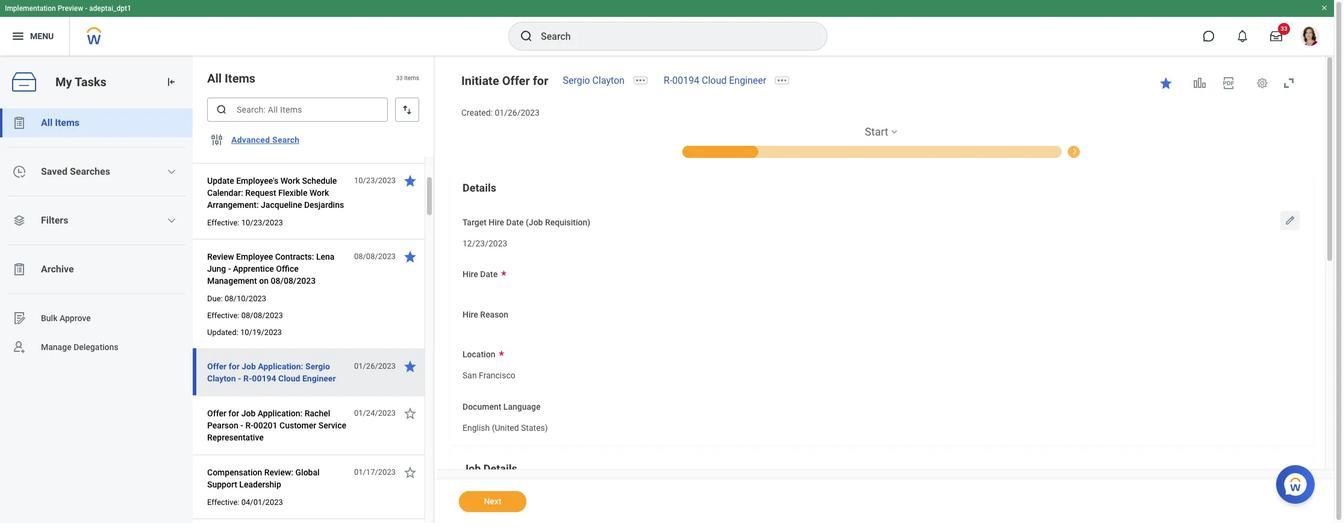 Task type: locate. For each thing, give the bounding box(es) containing it.
initiate offer for
[[462, 74, 549, 88]]

effective: down arrangement:
[[207, 218, 240, 227]]

star image left view related information icon
[[1160, 76, 1174, 90]]

offer inside offer for job application: rachel pearson ‎- r-00201 customer service representative
[[207, 409, 227, 418]]

0 horizontal spatial 10/23/2023
[[241, 218, 283, 227]]

‎- for pearson
[[241, 421, 243, 430]]

compensation inside compensation button
[[1075, 148, 1122, 156]]

for up 'created: 01/26/2023'
[[533, 74, 549, 88]]

application: inside offer for job application: rachel pearson ‎- r-00201 customer service representative
[[258, 409, 303, 418]]

effective: down support
[[207, 498, 240, 507]]

offer for offer for job application: rachel pearson ‎- r-00201 customer service representative
[[207, 409, 227, 418]]

0 vertical spatial compensation
[[1075, 148, 1122, 156]]

start button
[[866, 125, 889, 139]]

00194 down 'search workday' search box at the top of the page
[[673, 75, 700, 86]]

details up the next
[[484, 462, 518, 475]]

1 vertical spatial ‎-
[[241, 421, 243, 430]]

job up next button
[[463, 462, 481, 475]]

2 vertical spatial hire
[[463, 310, 478, 319]]

1 vertical spatial sergio
[[306, 362, 330, 371]]

star image right 01/17/2023
[[403, 465, 418, 480]]

offer up pearson
[[207, 409, 227, 418]]

hire
[[489, 217, 505, 227], [463, 270, 478, 279], [463, 310, 478, 319]]

33 button
[[1264, 23, 1291, 49]]

1 vertical spatial compensation
[[207, 468, 262, 477]]

job inside offer for job application: rachel pearson ‎- r-00201 customer service representative
[[241, 409, 256, 418]]

for down updated: 10/19/2023
[[229, 362, 240, 371]]

support
[[207, 480, 237, 489]]

search image up the 'initiate offer for'
[[520, 29, 534, 43]]

manage
[[41, 342, 72, 352]]

2 effective: from the top
[[207, 311, 240, 320]]

0 vertical spatial 10/23/2023
[[354, 176, 396, 185]]

employee
[[236, 252, 273, 262]]

0 vertical spatial ‎-
[[238, 374, 241, 383]]

effective: 04/01/2023
[[207, 498, 283, 507]]

0 vertical spatial cloud
[[702, 75, 727, 86]]

application: up 00201
[[258, 409, 303, 418]]

2 vertical spatial star image
[[403, 465, 418, 480]]

search image
[[520, 29, 534, 43], [216, 104, 228, 116]]

0 vertical spatial engineer
[[730, 75, 767, 86]]

my
[[55, 74, 72, 89]]

2 vertical spatial offer
[[207, 409, 227, 418]]

2 vertical spatial for
[[229, 409, 239, 418]]

star image for effective: 04/01/2023
[[403, 465, 418, 480]]

English (United States) text field
[[463, 416, 548, 437]]

‎-
[[238, 374, 241, 383], [241, 421, 243, 430]]

0 vertical spatial search image
[[520, 29, 534, 43]]

r- inside offer for job application: rachel pearson ‎- r-00201 customer service representative
[[246, 421, 254, 430]]

close environment banner image
[[1322, 4, 1329, 11]]

33 left items
[[396, 75, 403, 82]]

all right transformation import icon
[[207, 71, 222, 86]]

fullscreen image
[[1283, 76, 1297, 90]]

date down 12/23/2023
[[481, 270, 498, 279]]

application:
[[258, 362, 304, 371], [258, 409, 303, 418]]

for
[[533, 74, 549, 88], [229, 362, 240, 371], [229, 409, 239, 418]]

advanced search button
[[227, 128, 305, 152]]

- right preview
[[85, 4, 87, 13]]

document
[[463, 402, 502, 412]]

compensation
[[1075, 148, 1122, 156], [207, 468, 262, 477]]

01/26/2023 up 01/24/2023
[[354, 362, 396, 371]]

compensation inside compensation review: global support leadership
[[207, 468, 262, 477]]

implementation preview -   adeptai_dpt1
[[5, 4, 131, 13]]

global
[[296, 468, 320, 477]]

offer for offer for job application: sergio clayton ‎- r-00194 cloud engineer
[[207, 362, 227, 371]]

1 horizontal spatial engineer
[[730, 75, 767, 86]]

date left (job
[[507, 217, 524, 227]]

0 horizontal spatial all
[[41, 117, 53, 128]]

0 horizontal spatial 33
[[396, 75, 403, 82]]

review employee contracts: lena jung - apprentice office management on 08/08/2023 button
[[207, 250, 348, 288]]

1 vertical spatial for
[[229, 362, 240, 371]]

Search Workday  search field
[[541, 23, 803, 49]]

delegations
[[74, 342, 118, 352]]

33
[[1281, 25, 1288, 32], [396, 75, 403, 82]]

08/08/2023 up '10/19/2023'
[[241, 311, 283, 320]]

date
[[507, 217, 524, 227], [481, 270, 498, 279]]

33 inside button
[[1281, 25, 1288, 32]]

start
[[866, 125, 889, 138]]

10/23/2023 down jacqueline
[[241, 218, 283, 227]]

1 horizontal spatial all
[[207, 71, 222, 86]]

‎- inside offer for job application: sergio clayton ‎- r-00194 cloud engineer
[[238, 374, 241, 383]]

0 horizontal spatial clayton
[[207, 374, 236, 383]]

2 vertical spatial r-
[[246, 421, 254, 430]]

12/23/2023 text field
[[463, 231, 508, 252]]

San Francisco text field
[[463, 364, 516, 384]]

1 vertical spatial hire
[[463, 270, 478, 279]]

customer
[[280, 421, 317, 430]]

33 left the profile logan mcneil icon
[[1281, 25, 1288, 32]]

manage delegations link
[[0, 333, 193, 362]]

work up flexible
[[281, 176, 300, 186]]

job for 00194
[[242, 362, 256, 371]]

service
[[319, 421, 347, 430]]

work down schedule
[[310, 188, 329, 198]]

‎- down updated: 10/19/2023
[[238, 374, 241, 383]]

1 vertical spatial effective:
[[207, 311, 240, 320]]

0 vertical spatial 33
[[1281, 25, 1288, 32]]

clayton
[[593, 75, 625, 86], [207, 374, 236, 383]]

job inside offer for job application: sergio clayton ‎- r-00194 cloud engineer
[[242, 362, 256, 371]]

1 vertical spatial items
[[55, 117, 80, 128]]

1 horizontal spatial date
[[507, 217, 524, 227]]

0 horizontal spatial engineer
[[303, 374, 336, 383]]

offer for job application: rachel pearson ‎- r-00201 customer service representative button
[[207, 406, 348, 445]]

1 vertical spatial 08/08/2023
[[271, 276, 316, 286]]

08/08/2023
[[354, 252, 396, 261], [271, 276, 316, 286], [241, 311, 283, 320]]

00194
[[673, 75, 700, 86], [252, 374, 276, 383]]

1 vertical spatial star image
[[403, 250, 418, 264]]

r-00194 cloud engineer link
[[664, 75, 767, 86]]

view related information image
[[1193, 76, 1208, 90]]

effective:
[[207, 218, 240, 227], [207, 311, 240, 320], [207, 498, 240, 507]]

sergio clayton
[[563, 75, 625, 86]]

application: down '10/19/2023'
[[258, 362, 304, 371]]

0 horizontal spatial compensation
[[207, 468, 262, 477]]

10/23/2023 right schedule
[[354, 176, 396, 185]]

all inside button
[[41, 117, 53, 128]]

for inside offer for job application: rachel pearson ‎- r-00201 customer service representative
[[229, 409, 239, 418]]

1 vertical spatial search image
[[216, 104, 228, 116]]

items
[[225, 71, 256, 86], [55, 117, 80, 128]]

update employee's work schedule calendar: request flexible work arrangement: jacqueline desjardins
[[207, 176, 344, 210]]

offer up 'created: 01/26/2023'
[[502, 74, 530, 88]]

reason
[[481, 310, 509, 319]]

1 vertical spatial cloud
[[278, 374, 300, 383]]

0 horizontal spatial 01/26/2023
[[354, 362, 396, 371]]

1 vertical spatial work
[[310, 188, 329, 198]]

hire left reason
[[463, 310, 478, 319]]

1 vertical spatial engineer
[[303, 374, 336, 383]]

0 vertical spatial all
[[207, 71, 222, 86]]

10/19/2023
[[240, 328, 282, 337]]

1 vertical spatial all items
[[41, 117, 80, 128]]

1 vertical spatial 00194
[[252, 374, 276, 383]]

1 horizontal spatial 00194
[[673, 75, 700, 86]]

1 horizontal spatial 01/26/2023
[[495, 108, 540, 118]]

all items
[[207, 71, 256, 86], [41, 117, 80, 128]]

01/17/2023
[[354, 468, 396, 477]]

33 inside item list element
[[396, 75, 403, 82]]

-
[[85, 4, 87, 13], [228, 264, 231, 274]]

view printable version (pdf) image
[[1222, 76, 1237, 90]]

configure image
[[210, 133, 224, 147]]

compensation button
[[1068, 144, 1122, 158]]

0 horizontal spatial -
[[85, 4, 87, 13]]

1 horizontal spatial 10/23/2023
[[354, 176, 396, 185]]

start navigation
[[450, 125, 1314, 158]]

review
[[207, 252, 234, 262]]

1 horizontal spatial work
[[310, 188, 329, 198]]

rename image
[[12, 311, 27, 325]]

contracts:
[[275, 252, 314, 262]]

all
[[207, 71, 222, 86], [41, 117, 53, 128]]

10/23/2023
[[354, 176, 396, 185], [241, 218, 283, 227]]

r-
[[664, 75, 673, 86], [243, 374, 252, 383], [246, 421, 254, 430]]

0 vertical spatial work
[[281, 176, 300, 186]]

0 vertical spatial details
[[463, 181, 497, 194]]

1 horizontal spatial all items
[[207, 71, 256, 86]]

0 horizontal spatial cloud
[[278, 374, 300, 383]]

r- up representative
[[246, 421, 254, 430]]

compensation for compensation
[[1075, 148, 1122, 156]]

- up management
[[228, 264, 231, 274]]

08/08/2023 down office
[[271, 276, 316, 286]]

1 vertical spatial 10/23/2023
[[241, 218, 283, 227]]

initiate
[[462, 74, 499, 88]]

engineer inside offer for job application: sergio clayton ‎- r-00194 cloud engineer
[[303, 374, 336, 383]]

star image
[[1160, 76, 1174, 90], [403, 406, 418, 421], [403, 465, 418, 480]]

details
[[463, 181, 497, 194], [484, 462, 518, 475]]

filters button
[[0, 206, 193, 235]]

compensation for compensation review: global support leadership
[[207, 468, 262, 477]]

edit image
[[1285, 214, 1297, 226]]

1 horizontal spatial items
[[225, 71, 256, 86]]

0 vertical spatial date
[[507, 217, 524, 227]]

hire right target
[[489, 217, 505, 227]]

0 vertical spatial all items
[[207, 71, 256, 86]]

desjardins
[[304, 200, 344, 210]]

sort image
[[401, 104, 413, 116]]

‎- inside offer for job application: rachel pearson ‎- r-00201 customer service representative
[[241, 421, 243, 430]]

r- for offer for job application: rachel pearson ‎- r-00201 customer service representative
[[246, 421, 254, 430]]

0 horizontal spatial sergio
[[306, 362, 330, 371]]

2 vertical spatial star image
[[403, 359, 418, 374]]

francisco
[[479, 371, 516, 380]]

0 vertical spatial sergio
[[563, 75, 590, 86]]

justify image
[[11, 29, 25, 43]]

for up pearson
[[229, 409, 239, 418]]

offer inside offer for job application: sergio clayton ‎- r-00194 cloud engineer
[[207, 362, 227, 371]]

search image up configure icon
[[216, 104, 228, 116]]

1 vertical spatial details
[[484, 462, 518, 475]]

job down updated: 10/19/2023
[[242, 362, 256, 371]]

04/01/2023
[[241, 498, 283, 507]]

1 effective: from the top
[[207, 218, 240, 227]]

all right clipboard icon
[[41, 117, 53, 128]]

01/26/2023 down the 'initiate offer for'
[[495, 108, 540, 118]]

offer
[[502, 74, 530, 88], [207, 362, 227, 371], [207, 409, 227, 418]]

1 vertical spatial clayton
[[207, 374, 236, 383]]

0 vertical spatial job
[[242, 362, 256, 371]]

update
[[207, 176, 234, 186]]

star image
[[403, 174, 418, 188], [403, 250, 418, 264], [403, 359, 418, 374]]

job up 00201
[[241, 409, 256, 418]]

jacqueline
[[261, 200, 302, 210]]

effective: up updated:
[[207, 311, 240, 320]]

for inside offer for job application: sergio clayton ‎- r-00194 cloud engineer
[[229, 362, 240, 371]]

0 horizontal spatial all items
[[41, 117, 80, 128]]

job
[[242, 362, 256, 371], [241, 409, 256, 418], [463, 462, 481, 475]]

1 vertical spatial r-
[[243, 374, 252, 383]]

r- down 'search workday' search box at the top of the page
[[664, 75, 673, 86]]

3 star image from the top
[[403, 359, 418, 374]]

0 vertical spatial -
[[85, 4, 87, 13]]

job for 00201
[[241, 409, 256, 418]]

details up target
[[463, 181, 497, 194]]

08/08/2023 right lena
[[354, 252, 396, 261]]

chevron down image
[[167, 167, 177, 177]]

bulk approve link
[[0, 304, 193, 333]]

1 vertical spatial 33
[[396, 75, 403, 82]]

english (united states)
[[463, 423, 548, 433]]

application: inside offer for job application: sergio clayton ‎- r-00194 cloud engineer
[[258, 362, 304, 371]]

representative
[[207, 433, 264, 442]]

2 star image from the top
[[403, 250, 418, 264]]

1 horizontal spatial clayton
[[593, 75, 625, 86]]

leadership
[[239, 480, 281, 489]]

Search: All Items text field
[[207, 98, 388, 122]]

0 vertical spatial clayton
[[593, 75, 625, 86]]

search
[[272, 135, 300, 145]]

2 vertical spatial job
[[463, 462, 481, 475]]

apprentice
[[233, 264, 274, 274]]

0 vertical spatial items
[[225, 71, 256, 86]]

effective: for compensation review: global support leadership
[[207, 498, 240, 507]]

application: for cloud
[[258, 362, 304, 371]]

0 horizontal spatial items
[[55, 117, 80, 128]]

1 vertical spatial application:
[[258, 409, 303, 418]]

flexible
[[278, 188, 308, 198]]

all items inside item list element
[[207, 71, 256, 86]]

1 vertical spatial 01/26/2023
[[354, 362, 396, 371]]

star image right 01/24/2023
[[403, 406, 418, 421]]

created: 01/26/2023
[[462, 108, 540, 118]]

rachel
[[305, 409, 330, 418]]

r- inside offer for job application: sergio clayton ‎- r-00194 cloud engineer
[[243, 374, 252, 383]]

0 horizontal spatial date
[[481, 270, 498, 279]]

offer down updated:
[[207, 362, 227, 371]]

0 vertical spatial star image
[[403, 174, 418, 188]]

saved searches
[[41, 166, 110, 177]]

01/26/2023
[[495, 108, 540, 118], [354, 362, 396, 371]]

08/08/2023 inside review employee contracts: lena jung - apprentice office management on 08/08/2023
[[271, 276, 316, 286]]

list
[[0, 108, 193, 362]]

1 vertical spatial offer
[[207, 362, 227, 371]]

0 horizontal spatial 00194
[[252, 374, 276, 383]]

‎- for clayton
[[238, 374, 241, 383]]

2 vertical spatial effective:
[[207, 498, 240, 507]]

1 vertical spatial job
[[241, 409, 256, 418]]

1 horizontal spatial -
[[228, 264, 231, 274]]

33 for 33 items
[[396, 75, 403, 82]]

sergio
[[563, 75, 590, 86], [306, 362, 330, 371]]

star image for review employee contracts: lena jung - apprentice office management on 08/08/2023
[[403, 250, 418, 264]]

1 vertical spatial -
[[228, 264, 231, 274]]

00194 down '10/19/2023'
[[252, 374, 276, 383]]

1 vertical spatial all
[[41, 117, 53, 128]]

items inside item list element
[[225, 71, 256, 86]]

r- down updated: 10/19/2023
[[243, 374, 252, 383]]

0 vertical spatial 00194
[[673, 75, 700, 86]]

0 vertical spatial effective:
[[207, 218, 240, 227]]

all items inside button
[[41, 117, 80, 128]]

my tasks element
[[0, 55, 193, 523]]

target hire date (job requisition) element
[[463, 231, 508, 253]]

chevron right image
[[1068, 144, 1082, 155]]

08/10/2023
[[225, 294, 266, 303]]

33 for 33
[[1281, 25, 1288, 32]]

menu button
[[0, 17, 69, 55]]

1 star image from the top
[[403, 174, 418, 188]]

next button
[[459, 491, 527, 512]]

3 effective: from the top
[[207, 498, 240, 507]]

1 horizontal spatial 33
[[1281, 25, 1288, 32]]

advanced
[[231, 135, 270, 145]]

1 horizontal spatial compensation
[[1075, 148, 1122, 156]]

0 vertical spatial 08/08/2023
[[354, 252, 396, 261]]

0 vertical spatial 01/26/2023
[[495, 108, 540, 118]]

1 vertical spatial star image
[[403, 406, 418, 421]]

list containing all items
[[0, 108, 193, 362]]

1 vertical spatial date
[[481, 270, 498, 279]]

hire down 12/23/2023
[[463, 270, 478, 279]]

offer for job application: sergio clayton ‎- r-00194 cloud engineer button
[[207, 359, 348, 386]]

0 vertical spatial application:
[[258, 362, 304, 371]]

my tasks
[[55, 74, 106, 89]]

hire reason
[[463, 310, 509, 319]]

‎- up representative
[[241, 421, 243, 430]]



Task type: vqa. For each thing, say whether or not it's contained in the screenshot.
Org Design: NewCo Acquisition button on the bottom left of the page
no



Task type: describe. For each thing, give the bounding box(es) containing it.
filters
[[41, 215, 68, 226]]

office
[[276, 264, 299, 274]]

hire for hire date
[[463, 270, 478, 279]]

advanced search
[[231, 135, 300, 145]]

jung
[[207, 264, 226, 274]]

clipboard image
[[12, 262, 27, 277]]

clock check image
[[12, 165, 27, 179]]

due: 08/10/2023
[[207, 294, 266, 303]]

effective: 10/23/2023
[[207, 218, 283, 227]]

sergio inside offer for job application: sergio clayton ‎- r-00194 cloud engineer
[[306, 362, 330, 371]]

on
[[259, 276, 269, 286]]

effective: 08/08/2023
[[207, 311, 283, 320]]

items
[[404, 75, 419, 82]]

1 horizontal spatial search image
[[520, 29, 534, 43]]

next
[[484, 497, 502, 506]]

target
[[463, 217, 487, 227]]

01/24/2023
[[354, 409, 396, 418]]

schedule
[[302, 176, 337, 186]]

- inside menu banner
[[85, 4, 87, 13]]

lena
[[316, 252, 335, 262]]

archive
[[41, 263, 74, 275]]

language
[[504, 402, 541, 412]]

document language element
[[463, 415, 548, 437]]

document language
[[463, 402, 541, 412]]

all items button
[[0, 108, 193, 137]]

user plus image
[[12, 340, 27, 354]]

san
[[463, 371, 477, 380]]

hire for hire reason
[[463, 310, 478, 319]]

saved searches button
[[0, 157, 193, 186]]

review employee contracts: lena jung - apprentice office management on 08/08/2023
[[207, 252, 335, 286]]

- inside review employee contracts: lena jung - apprentice office management on 08/08/2023
[[228, 264, 231, 274]]

all inside item list element
[[207, 71, 222, 86]]

searches
[[70, 166, 110, 177]]

application: for customer
[[258, 409, 303, 418]]

details element
[[450, 170, 1314, 446]]

menu
[[30, 31, 54, 41]]

location element
[[463, 363, 516, 385]]

requisition)
[[545, 217, 591, 227]]

0 vertical spatial star image
[[1160, 76, 1174, 90]]

english
[[463, 423, 490, 433]]

job details
[[463, 462, 518, 475]]

approve
[[60, 313, 91, 323]]

offer for job application: rachel pearson ‎- r-00201 customer service representative
[[207, 409, 347, 442]]

saved
[[41, 166, 67, 177]]

review:
[[264, 468, 294, 477]]

notifications large image
[[1237, 30, 1249, 42]]

gear image
[[1257, 77, 1269, 89]]

2 vertical spatial 08/08/2023
[[241, 311, 283, 320]]

0 horizontal spatial work
[[281, 176, 300, 186]]

r-00194 cloud engineer
[[664, 75, 767, 86]]

perspective image
[[12, 213, 27, 228]]

compensation review: global support leadership
[[207, 468, 320, 489]]

updated:
[[207, 328, 239, 337]]

calendar:
[[207, 188, 243, 198]]

(united
[[492, 423, 519, 433]]

for for offer for job application: sergio clayton ‎- r-00194 cloud engineer
[[229, 362, 240, 371]]

chevron down image
[[167, 216, 177, 225]]

menu banner
[[0, 0, 1335, 55]]

1 horizontal spatial cloud
[[702, 75, 727, 86]]

pearson
[[207, 421, 239, 430]]

effective: for update employee's work schedule calendar: request flexible work arrangement: jacqueline desjardins
[[207, 218, 240, 227]]

update employee's work schedule calendar: request flexible work arrangement: jacqueline desjardins button
[[207, 174, 348, 212]]

r- for offer for job application: sergio clayton ‎- r-00194 cloud engineer
[[243, 374, 252, 383]]

transformation import image
[[165, 76, 177, 88]]

manage delegations
[[41, 342, 118, 352]]

01/26/2023 inside item list element
[[354, 362, 396, 371]]

management
[[207, 276, 257, 286]]

due:
[[207, 294, 223, 303]]

0 horizontal spatial search image
[[216, 104, 228, 116]]

request
[[245, 188, 276, 198]]

star image for 01/24/2023
[[403, 406, 418, 421]]

0 vertical spatial r-
[[664, 75, 673, 86]]

00201
[[254, 421, 278, 430]]

arrangement:
[[207, 200, 259, 210]]

compensation review: global support leadership button
[[207, 465, 348, 492]]

12/23/2023
[[463, 238, 508, 248]]

employee's
[[236, 176, 279, 186]]

adeptai_dpt1
[[89, 4, 131, 13]]

(job
[[526, 217, 543, 227]]

bulk
[[41, 313, 58, 323]]

1 horizontal spatial sergio
[[563, 75, 590, 86]]

profile logan mcneil image
[[1301, 27, 1320, 48]]

states)
[[521, 423, 548, 433]]

for for offer for job application: rachel pearson ‎- r-00201 customer service representative
[[229, 409, 239, 418]]

0 vertical spatial for
[[533, 74, 549, 88]]

star image for update employee's work schedule calendar: request flexible work arrangement: jacqueline desjardins
[[403, 174, 418, 188]]

tasks
[[75, 74, 106, 89]]

hire date
[[463, 270, 498, 279]]

bulk approve
[[41, 313, 91, 323]]

inbox large image
[[1271, 30, 1283, 42]]

item list element
[[193, 55, 435, 523]]

location
[[463, 350, 496, 359]]

items inside button
[[55, 117, 80, 128]]

implementation
[[5, 4, 56, 13]]

created:
[[462, 108, 493, 118]]

sergio clayton link
[[563, 75, 625, 86]]

00194 inside offer for job application: sergio clayton ‎- r-00194 cloud engineer
[[252, 374, 276, 383]]

preview
[[58, 4, 83, 13]]

clipboard image
[[12, 116, 27, 130]]

san francisco
[[463, 371, 516, 380]]

clayton inside offer for job application: sergio clayton ‎- r-00194 cloud engineer
[[207, 374, 236, 383]]

33 items
[[396, 75, 419, 82]]

cloud inside offer for job application: sergio clayton ‎- r-00194 cloud engineer
[[278, 374, 300, 383]]

updated: 10/19/2023
[[207, 328, 282, 337]]

0 vertical spatial hire
[[489, 217, 505, 227]]

0 vertical spatial offer
[[502, 74, 530, 88]]



